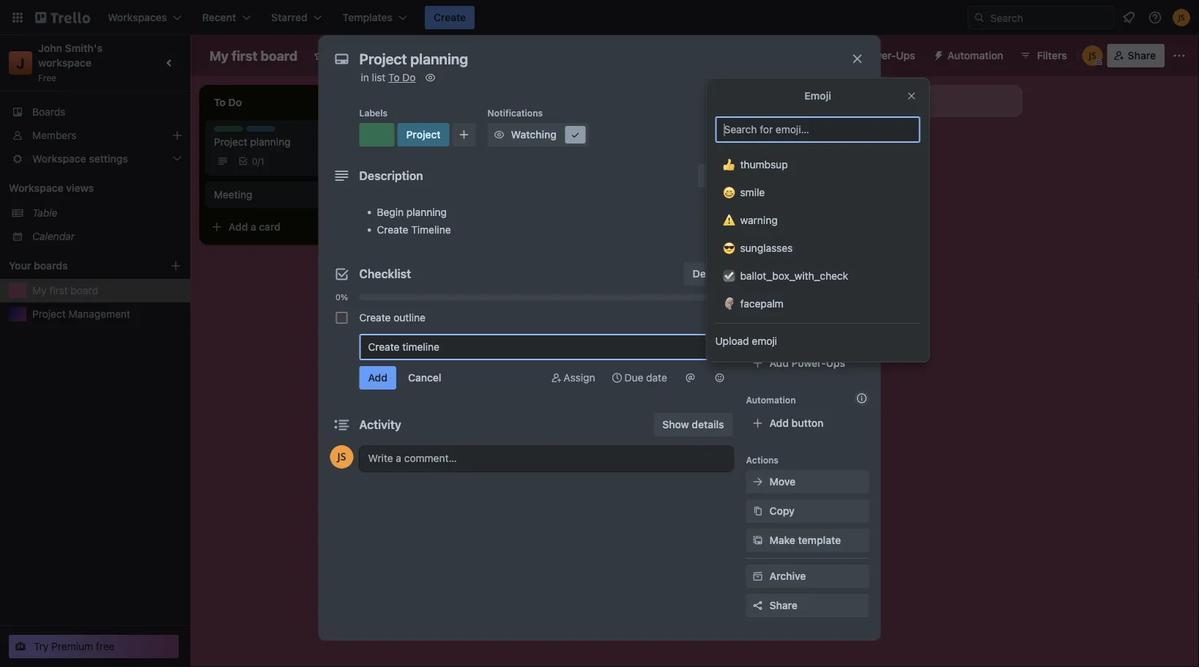 Task type: vqa. For each thing, say whether or not it's contained in the screenshot.
top ADD ICON
no



Task type: locate. For each thing, give the bounding box(es) containing it.
1 vertical spatial share button
[[746, 594, 870, 618]]

workspace inside button
[[361, 49, 415, 62]]

sunglasses link
[[716, 235, 921, 262]]

None text field
[[352, 45, 836, 72]]

workspace for workspace visible
[[361, 49, 415, 62]]

0 vertical spatial john smith (johnsmith38824343) image
[[1173, 9, 1191, 26]]

archive link
[[746, 565, 870, 588]]

members link down boards
[[0, 124, 191, 147]]

1 vertical spatial card
[[467, 133, 489, 145]]

0 vertical spatial automation
[[948, 49, 1004, 62]]

color: sky, title: "project" element up the 1
[[246, 126, 276, 137]]

share button down archive link
[[746, 594, 870, 618]]

john smith (johnsmith38824343) image
[[330, 446, 354, 469]]

power- inside button
[[862, 49, 897, 62]]

add a card down notifications
[[437, 133, 489, 145]]

project
[[246, 127, 276, 137], [406, 129, 441, 141], [214, 136, 248, 148], [32, 308, 66, 320]]

1 vertical spatial add a card button
[[205, 215, 369, 239]]

1 horizontal spatial members link
[[746, 117, 870, 141]]

automation up add button
[[746, 395, 796, 405]]

0 vertical spatial workspace
[[361, 49, 415, 62]]

workspace visible button
[[334, 44, 457, 67]]

your boards
[[9, 260, 68, 272]]

planning inside begin planning create timeline
[[407, 206, 447, 218]]

smile link
[[716, 180, 921, 206]]

members for leftmost members link
[[32, 129, 77, 141]]

workspace visible
[[361, 49, 448, 62]]

custom fields
[[770, 299, 839, 311]]

sm image inside members link
[[751, 122, 765, 136]]

1 horizontal spatial members
[[770, 123, 815, 135]]

0 vertical spatial my
[[210, 48, 229, 63]]

2 horizontal spatial power-
[[862, 49, 897, 62]]

power-ups down facepalm
[[746, 336, 794, 347]]

sm image up add another list button
[[927, 44, 948, 64]]

workspace up the in list to do
[[361, 49, 415, 62]]

1 horizontal spatial my
[[210, 48, 229, 63]]

add another list button
[[824, 85, 1023, 117]]

a for the left create from template… image
[[251, 221, 256, 233]]

0%
[[336, 293, 348, 302]]

1 horizontal spatial planning
[[407, 206, 447, 218]]

meeting link
[[214, 188, 384, 202]]

create
[[434, 11, 466, 23], [377, 224, 409, 236], [359, 312, 391, 324]]

sm image inside assign link
[[549, 371, 564, 385]]

1 horizontal spatial john smith (johnsmith38824343) image
[[1173, 9, 1191, 26]]

sm image
[[568, 128, 583, 142], [751, 268, 765, 283], [549, 371, 564, 385], [610, 371, 625, 385], [751, 504, 765, 519], [751, 534, 765, 548], [751, 569, 765, 584]]

0 horizontal spatial members
[[32, 129, 77, 141]]

cover link
[[746, 264, 870, 287]]

1 horizontal spatial add a card
[[437, 133, 489, 145]]

card
[[777, 102, 796, 112], [467, 133, 489, 145], [259, 221, 281, 233]]

show menu image
[[1173, 48, 1187, 63]]

0 vertical spatial ups
[[896, 49, 916, 62]]

warning link
[[716, 207, 921, 234]]

1 horizontal spatial list
[[912, 95, 927, 107]]

0 vertical spatial share button
[[1108, 44, 1165, 67]]

0 horizontal spatial color: sky, title: "project" element
[[246, 126, 276, 137]]

upload emoji
[[716, 335, 778, 347]]

make template
[[770, 535, 841, 547]]

color: sky, title: "project" element
[[398, 123, 450, 147], [246, 126, 276, 137]]

None submit
[[359, 366, 396, 390]]

add down the emoji
[[770, 357, 789, 369]]

0 horizontal spatial my
[[32, 285, 47, 297]]

assign link
[[543, 366, 601, 390]]

labels up color: green, title: none image
[[359, 108, 388, 118]]

2 vertical spatial create
[[359, 312, 391, 324]]

automation down search image
[[948, 49, 1004, 62]]

move link
[[746, 470, 870, 494]]

sm image down 'add an item' text field
[[549, 371, 564, 385]]

0 vertical spatial create
[[434, 11, 466, 23]]

0 horizontal spatial workspace
[[9, 182, 63, 194]]

create right create outline checkbox
[[359, 312, 391, 324]]

add button
[[770, 417, 824, 429]]

description
[[359, 169, 423, 183]]

1
[[260, 156, 264, 166]]

automation button
[[927, 44, 1013, 67]]

sm image left copy
[[751, 504, 765, 519]]

1 horizontal spatial workspace
[[361, 49, 415, 62]]

0 vertical spatial create from template… image
[[583, 133, 595, 145]]

card down notifications
[[467, 133, 489, 145]]

1 vertical spatial list
[[912, 95, 927, 107]]

0 horizontal spatial members link
[[0, 124, 191, 147]]

members down boards
[[32, 129, 77, 141]]

board up project management
[[71, 285, 98, 297]]

add a card button down meeting link
[[205, 215, 369, 239]]

sm image inside make template link
[[751, 534, 765, 548]]

automation inside button
[[948, 49, 1004, 62]]

sm image down notifications
[[492, 128, 507, 142]]

0 horizontal spatial my first board
[[32, 285, 98, 297]]

cancel
[[408, 372, 441, 384]]

power-ups button
[[833, 44, 925, 67]]

add a card down the meeting
[[229, 221, 281, 233]]

a down the meeting
[[251, 221, 256, 233]]

a for the topmost create from template… image
[[459, 133, 465, 145]]

2 vertical spatial power-
[[792, 357, 826, 369]]

0 vertical spatial list
[[372, 71, 386, 84]]

board inside my first board "text box"
[[261, 48, 298, 63]]

sm image down actions
[[751, 475, 765, 490]]

share down archive
[[770, 600, 798, 612]]

1 vertical spatial ups
[[777, 336, 794, 347]]

add a card
[[437, 133, 489, 145], [229, 221, 281, 233]]

1 vertical spatial my
[[32, 285, 47, 297]]

1 vertical spatial first
[[49, 285, 68, 297]]

custom fields button
[[746, 298, 870, 312]]

create for create
[[434, 11, 466, 23]]

1 vertical spatial add a card
[[229, 221, 281, 233]]

2 vertical spatial ups
[[826, 357, 846, 369]]

0 horizontal spatial add a card button
[[205, 215, 369, 239]]

planning up timeline
[[407, 206, 447, 218]]

ups up add power-ups
[[777, 336, 794, 347]]

power- down upload emoji link
[[792, 357, 826, 369]]

sm image inside labels link
[[751, 151, 765, 166]]

search image
[[974, 12, 986, 23]]

project down color: green, title: none icon at the top left of page
[[214, 136, 248, 148]]

john smith (johnsmith38824343) image right open information menu image
[[1173, 9, 1191, 26]]

john smith's workspace free
[[38, 42, 105, 83]]

fields
[[810, 299, 839, 311]]

members down add to card on the right top of page
[[770, 123, 815, 135]]

1 horizontal spatial first
[[232, 48, 258, 63]]

1 vertical spatial power-
[[746, 336, 777, 347]]

due date link
[[604, 366, 675, 390]]

another
[[872, 95, 910, 107]]

sm image for archive link
[[751, 569, 765, 584]]

cancel link
[[399, 366, 450, 390]]

0 vertical spatial planning
[[250, 136, 291, 148]]

0 horizontal spatial labels
[[359, 108, 388, 118]]

list right another in the top of the page
[[912, 95, 927, 107]]

share button down the 0 notifications icon
[[1108, 44, 1165, 67]]

0 / 1
[[252, 156, 264, 166]]

power-ups up add another list
[[862, 49, 916, 62]]

power- down facepalm
[[746, 336, 777, 347]]

1 vertical spatial my first board
[[32, 285, 98, 297]]

add a card for add a card button related to the left create from template… image
[[229, 221, 281, 233]]

sm image inside due date "link"
[[610, 371, 625, 385]]

show details
[[663, 419, 724, 431]]

members link up labels link
[[746, 117, 870, 141]]

1 horizontal spatial board
[[261, 48, 298, 63]]

try
[[34, 641, 49, 653]]

show
[[663, 419, 689, 431]]

project management link
[[32, 307, 182, 322]]

Add an item text field
[[359, 334, 735, 361]]

list right in
[[372, 71, 386, 84]]

sm image left archive
[[751, 569, 765, 584]]

sm image down upload
[[713, 371, 727, 385]]

sm image up checklist image
[[751, 151, 765, 166]]

automation
[[948, 49, 1004, 62], [746, 395, 796, 405]]

sm image right watching in the top of the page
[[568, 128, 583, 142]]

0 horizontal spatial list
[[372, 71, 386, 84]]

due
[[625, 372, 644, 384]]

0 vertical spatial my first board
[[210, 48, 298, 63]]

sm image left cover
[[751, 268, 765, 283]]

thumbsup link
[[716, 152, 921, 178]]

1 horizontal spatial card
[[467, 133, 489, 145]]

2 horizontal spatial card
[[777, 102, 796, 112]]

to do link
[[389, 71, 416, 84]]

sm image inside archive link
[[751, 569, 765, 584]]

0 horizontal spatial a
[[251, 221, 256, 233]]

0 horizontal spatial add a card
[[229, 221, 281, 233]]

card right to
[[777, 102, 796, 112]]

filters
[[1038, 49, 1068, 62]]

Write a comment text field
[[359, 446, 735, 472]]

1 horizontal spatial a
[[459, 133, 465, 145]]

1 horizontal spatial automation
[[948, 49, 1004, 62]]

workspace for workspace views
[[9, 182, 63, 194]]

card down meeting link
[[259, 221, 281, 233]]

Create outline checkbox
[[336, 312, 348, 324]]

2 vertical spatial card
[[259, 221, 281, 233]]

cover
[[770, 269, 798, 281]]

0 vertical spatial add a card
[[437, 133, 489, 145]]

share left show menu icon
[[1128, 49, 1156, 62]]

my
[[210, 48, 229, 63], [32, 285, 47, 297]]

0 horizontal spatial power-
[[746, 336, 777, 347]]

board inside my first board link
[[71, 285, 98, 297]]

create from template… image
[[583, 133, 595, 145], [375, 221, 387, 233]]

attachment
[[770, 240, 826, 252]]

john smith (johnsmith38824343) image right filters
[[1083, 45, 1103, 66]]

project for the leftmost color: sky, title: "project" element
[[246, 127, 276, 137]]

project down boards
[[32, 308, 66, 320]]

0 horizontal spatial share
[[770, 600, 798, 612]]

create down the begin
[[377, 224, 409, 236]]

planning up the 1
[[250, 136, 291, 148]]

1 horizontal spatial share button
[[1108, 44, 1165, 67]]

edit button
[[698, 164, 735, 188]]

add right color: green, title: none image
[[437, 133, 456, 145]]

1 horizontal spatial power-ups
[[862, 49, 916, 62]]

create up visible
[[434, 11, 466, 23]]

john
[[38, 42, 62, 54]]

1 horizontal spatial add a card button
[[413, 128, 577, 151]]

create for create outline
[[359, 312, 391, 324]]

0 vertical spatial power-
[[862, 49, 897, 62]]

sm image down add to card on the right top of page
[[751, 122, 765, 136]]

1 vertical spatial automation
[[746, 395, 796, 405]]

sm image
[[927, 44, 948, 64], [423, 70, 438, 85], [751, 122, 765, 136], [492, 128, 507, 142], [751, 151, 765, 166], [683, 371, 698, 385], [713, 371, 727, 385], [751, 475, 765, 490]]

a left watching in the top of the page
[[459, 133, 465, 145]]

ups up another in the top of the page
[[896, 49, 916, 62]]

sm image right assign
[[610, 371, 625, 385]]

0 horizontal spatial planning
[[250, 136, 291, 148]]

my first board left star or unstar board image at the top left
[[210, 48, 298, 63]]

1 horizontal spatial share
[[1128, 49, 1156, 62]]

j
[[16, 54, 25, 71]]

1 horizontal spatial labels
[[770, 152, 802, 164]]

sm image for cover link
[[751, 268, 765, 283]]

details
[[692, 419, 724, 431]]

2 horizontal spatial ups
[[896, 49, 916, 62]]

sm image right do
[[423, 70, 438, 85]]

0 horizontal spatial john smith (johnsmith38824343) image
[[1083, 45, 1103, 66]]

try premium free
[[34, 641, 115, 653]]

1 vertical spatial create from template… image
[[375, 221, 387, 233]]

0 vertical spatial a
[[459, 133, 465, 145]]

add left button
[[770, 417, 789, 429]]

sm image inside move link
[[751, 475, 765, 490]]

Search for emoji… text field
[[716, 117, 921, 143]]

power-
[[862, 49, 897, 62], [746, 336, 777, 347], [792, 357, 826, 369]]

0 vertical spatial labels
[[359, 108, 388, 118]]

a
[[459, 133, 465, 145], [251, 221, 256, 233]]

john smith (johnsmith38824343) image
[[1173, 9, 1191, 26], [1083, 45, 1103, 66]]

ups down upload emoji link
[[826, 357, 846, 369]]

labels down create from template… icon
[[770, 152, 802, 164]]

members for rightmost members link
[[770, 123, 815, 135]]

color: sky, title: "project" element right color: green, title: none image
[[398, 123, 450, 147]]

my first board down your boards with 2 items element
[[32, 285, 98, 297]]

add a card button down notifications
[[413, 128, 577, 151]]

create from template… image right watching in the top of the page
[[583, 133, 595, 145]]

sm image inside automation button
[[927, 44, 948, 64]]

create inside create button
[[434, 11, 466, 23]]

0 vertical spatial add a card button
[[413, 128, 577, 151]]

watching button
[[488, 123, 589, 147]]

add another list
[[850, 95, 927, 107]]

sm image inside cover link
[[751, 268, 765, 283]]

1 vertical spatial power-ups
[[746, 336, 794, 347]]

1 vertical spatial board
[[71, 285, 98, 297]]

create from template… image down the begin
[[375, 221, 387, 233]]

planning for project planning
[[250, 136, 291, 148]]

workspace up table
[[9, 182, 63, 194]]

create outline
[[359, 312, 426, 324]]

board left star or unstar board image at the top left
[[261, 48, 298, 63]]

ups
[[896, 49, 916, 62], [777, 336, 794, 347], [826, 357, 846, 369]]

1 vertical spatial workspace
[[9, 182, 63, 194]]

1 horizontal spatial power-
[[792, 357, 826, 369]]

star or unstar board image
[[314, 50, 325, 62]]

list
[[372, 71, 386, 84], [912, 95, 927, 107]]

workspace
[[361, 49, 415, 62], [9, 182, 63, 194]]

planning
[[250, 136, 291, 148], [407, 206, 447, 218]]

0 notifications image
[[1121, 9, 1138, 26]]

ups inside button
[[896, 49, 916, 62]]

1 vertical spatial labels
[[770, 152, 802, 164]]

0 horizontal spatial board
[[71, 285, 98, 297]]

ballot_box_with_check
[[741, 270, 849, 282]]

project up the 1
[[246, 127, 276, 137]]

0 horizontal spatial automation
[[746, 395, 796, 405]]

power- up add another list
[[862, 49, 897, 62]]

0 vertical spatial board
[[261, 48, 298, 63]]

upload emoji link
[[707, 330, 930, 353]]

to
[[766, 102, 775, 112]]

1 horizontal spatial my first board
[[210, 48, 298, 63]]

1 vertical spatial create
[[377, 224, 409, 236]]

1 vertical spatial planning
[[407, 206, 447, 218]]

project right color: green, title: none image
[[406, 129, 441, 141]]

add left another in the top of the page
[[850, 95, 870, 107]]

1 horizontal spatial create from template… image
[[583, 133, 595, 145]]

0 vertical spatial power-ups
[[862, 49, 916, 62]]

0 vertical spatial share
[[1128, 49, 1156, 62]]

1 vertical spatial a
[[251, 221, 256, 233]]

sm image left the make at the bottom right
[[751, 534, 765, 548]]

power-ups
[[862, 49, 916, 62], [746, 336, 794, 347]]

0 vertical spatial first
[[232, 48, 258, 63]]

thumbsup
[[741, 159, 788, 171]]

0 horizontal spatial ups
[[777, 336, 794, 347]]

sm image inside copy "link"
[[751, 504, 765, 519]]



Task type: describe. For each thing, give the bounding box(es) containing it.
project planning link
[[214, 135, 384, 150]]

1 horizontal spatial ups
[[826, 357, 846, 369]]

assign
[[564, 372, 595, 384]]

filters button
[[1016, 44, 1072, 67]]

project for project management
[[32, 308, 66, 320]]

create from template… image
[[791, 133, 803, 145]]

add power-ups link
[[746, 352, 870, 375]]

/
[[258, 156, 260, 166]]

button
[[792, 417, 824, 429]]

add a card button for the topmost create from template… image
[[413, 128, 577, 151]]

visible
[[417, 49, 448, 62]]

dates button
[[746, 205, 870, 229]]

your boards with 2 items element
[[9, 257, 148, 275]]

notifications
[[488, 108, 543, 118]]

in
[[361, 71, 369, 84]]

edit
[[707, 170, 726, 182]]

ballot_box_with_check link
[[716, 263, 921, 289]]

0 horizontal spatial share button
[[746, 594, 870, 618]]

table
[[32, 207, 57, 219]]

your
[[9, 260, 31, 272]]

make
[[770, 535, 796, 547]]

meeting
[[214, 189, 252, 201]]

delete
[[693, 268, 724, 280]]

create inside begin planning create timeline
[[377, 224, 409, 236]]

color: green, title: none image
[[359, 123, 395, 147]]

my inside "text box"
[[210, 48, 229, 63]]

checklist image
[[751, 180, 765, 195]]

project management
[[32, 308, 130, 320]]

calendar
[[32, 230, 75, 243]]

sm image right date
[[683, 371, 698, 385]]

primary element
[[0, 0, 1200, 35]]

do
[[403, 71, 416, 84]]

workspace
[[38, 57, 92, 69]]

to
[[389, 71, 400, 84]]

open information menu image
[[1148, 10, 1163, 25]]

template
[[798, 535, 841, 547]]

views
[[66, 182, 94, 194]]

show details link
[[654, 413, 733, 437]]

management
[[69, 308, 130, 320]]

sm image for make template link
[[751, 534, 765, 548]]

begin planning create timeline
[[377, 206, 451, 236]]

timeline
[[411, 224, 451, 236]]

0
[[252, 156, 258, 166]]

add to card
[[746, 102, 796, 112]]

add a card for the topmost create from template… image's add a card button
[[437, 133, 489, 145]]

Board name text field
[[202, 44, 305, 67]]

archive
[[770, 571, 806, 583]]

delete link
[[684, 262, 733, 286]]

sm image for copy "link"
[[751, 504, 765, 519]]

0 vertical spatial card
[[777, 102, 796, 112]]

add button button
[[746, 412, 870, 435]]

checklist
[[359, 267, 411, 281]]

copy link
[[746, 500, 870, 523]]

list inside button
[[912, 95, 927, 107]]

power-ups inside button
[[862, 49, 916, 62]]

activity
[[359, 418, 402, 432]]

planning for begin planning create timeline
[[407, 206, 447, 218]]

0 horizontal spatial power-ups
[[746, 336, 794, 347]]

boards link
[[0, 100, 191, 124]]

j link
[[9, 51, 32, 75]]

labels inside labels link
[[770, 152, 802, 164]]

Search field
[[986, 7, 1114, 29]]

emoji
[[805, 90, 832, 102]]

attachment button
[[746, 235, 870, 258]]

table link
[[32, 206, 182, 221]]

sm image for assign link
[[549, 371, 564, 385]]

calendar link
[[32, 229, 182, 244]]

my first board inside "text box"
[[210, 48, 298, 63]]

free
[[96, 641, 115, 653]]

begin
[[377, 206, 404, 218]]

add left to
[[746, 102, 764, 112]]

sm image inside watching button
[[492, 128, 507, 142]]

workspace views
[[9, 182, 94, 194]]

0 horizontal spatial card
[[259, 221, 281, 233]]

smile
[[741, 187, 765, 199]]

copy
[[770, 505, 795, 517]]

boards
[[32, 106, 65, 118]]

sm image inside watching button
[[568, 128, 583, 142]]

outline
[[394, 312, 426, 324]]

project for the rightmost color: sky, title: "project" element
[[406, 129, 441, 141]]

actions
[[746, 455, 779, 465]]

0 horizontal spatial first
[[49, 285, 68, 297]]

in list to do
[[361, 71, 416, 84]]

add a card button for the left create from template… image
[[205, 215, 369, 239]]

create button
[[425, 6, 475, 29]]

try premium free button
[[9, 635, 179, 659]]

add down the meeting
[[229, 221, 248, 233]]

warning
[[741, 214, 778, 226]]

sunglasses
[[741, 242, 793, 254]]

project for project planning
[[214, 136, 248, 148]]

sm image for due date "link"
[[610, 371, 625, 385]]

facepalm link
[[716, 291, 921, 317]]

free
[[38, 73, 56, 83]]

first inside "text box"
[[232, 48, 258, 63]]

john smith's workspace link
[[38, 42, 105, 69]]

1 horizontal spatial color: sky, title: "project" element
[[398, 123, 450, 147]]

color: green, title: none image
[[214, 126, 243, 132]]

due date
[[625, 372, 668, 384]]

0 horizontal spatial create from template… image
[[375, 221, 387, 233]]

boards
[[34, 260, 68, 272]]

smith's
[[65, 42, 103, 54]]

premium
[[51, 641, 93, 653]]

watching
[[511, 129, 557, 141]]

facepalm
[[741, 298, 784, 310]]

add board image
[[170, 260, 182, 272]]

dates
[[770, 211, 798, 223]]

1 vertical spatial share
[[770, 600, 798, 612]]

my first board link
[[32, 284, 182, 298]]

move
[[770, 476, 796, 488]]

1 vertical spatial john smith (johnsmith38824343) image
[[1083, 45, 1103, 66]]

upload
[[716, 335, 749, 347]]



